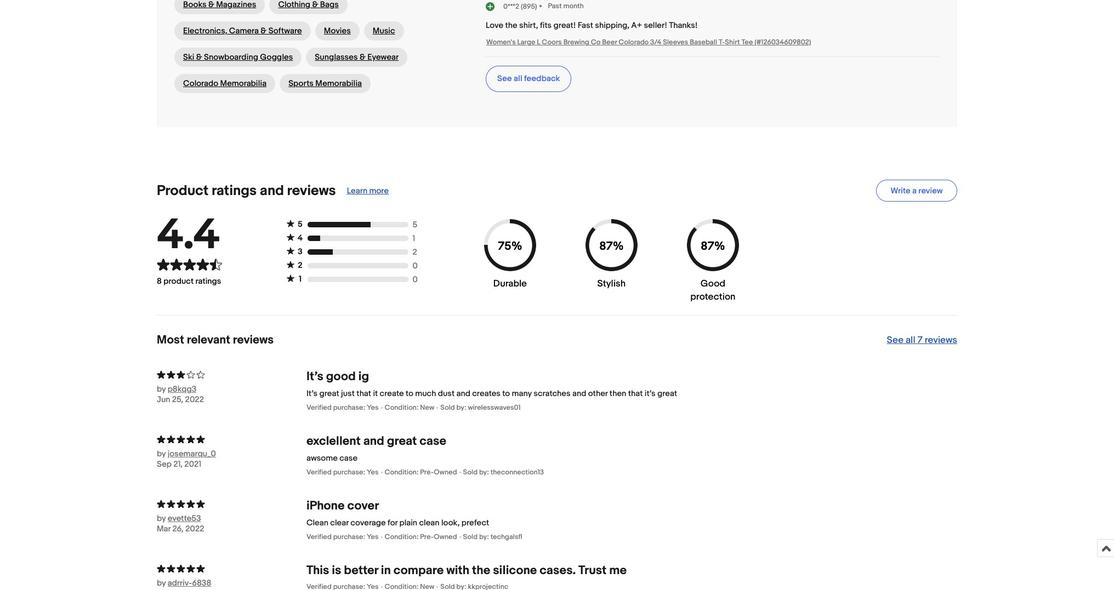 Task type: vqa. For each thing, say whether or not it's contained in the screenshot.
TIREINSTALL50
no



Task type: locate. For each thing, give the bounding box(es) containing it.
by: left theconnection13
[[479, 468, 489, 477]]

1 5 from the left
[[298, 219, 303, 230]]

2 it's from the top
[[307, 389, 318, 399]]

colorado memorabilia link
[[174, 74, 275, 93]]

shipping,
[[595, 20, 629, 31]]

memorabilia for sports memorabilia
[[315, 78, 362, 89]]

87 percents of reviewers think of this product as good protection element
[[684, 219, 742, 304]]

2022 inside by evette53 mar 26, 2022
[[185, 524, 204, 535]]

1 horizontal spatial to
[[502, 389, 510, 399]]

the right "with"
[[472, 564, 490, 579]]

verified for exclellent
[[307, 468, 332, 477]]

sold by: wirelesswaves01
[[440, 404, 521, 412]]

cases.
[[540, 564, 576, 579]]

look,
[[441, 518, 460, 529]]

by left 26,
[[157, 514, 166, 524]]

1 vertical spatial 2
[[298, 261, 303, 271]]

4.4 out of 5 stars based on 8 product ratings image
[[157, 258, 223, 271]]

baseball
[[690, 38, 717, 47]]

1 condition: from the top
[[385, 404, 419, 412]]

1 owned from the top
[[434, 468, 457, 477]]

1 vertical spatial owned
[[434, 533, 457, 542]]

3 verified from the top
[[307, 533, 332, 542]]

0 horizontal spatial that
[[357, 389, 371, 399]]

0 vertical spatial see
[[497, 74, 512, 84]]

3 percents of reviewers think of this product as image from the top
[[157, 499, 307, 509]]

camera
[[229, 26, 259, 36]]

21,
[[173, 460, 183, 470]]

0 horizontal spatial 1
[[299, 274, 302, 285]]

movies
[[324, 26, 351, 36]]

0 vertical spatial condition:
[[385, 404, 419, 412]]

more
[[369, 186, 389, 196]]

purchase: down just
[[333, 404, 365, 412]]

snowboarding
[[204, 52, 258, 63]]

condition: down plain
[[385, 533, 419, 542]]

1 horizontal spatial colorado
[[619, 38, 649, 47]]

1 horizontal spatial memorabilia
[[315, 78, 362, 89]]

case down new
[[420, 434, 446, 449]]

yes down it
[[367, 404, 379, 412]]

tee
[[742, 38, 753, 47]]

create
[[380, 389, 404, 399]]

0 horizontal spatial memorabilia
[[220, 78, 267, 89]]

by for iphone
[[157, 514, 166, 524]]

condition: pre-owned for exclellent and great case
[[385, 468, 457, 477]]

by for it's
[[157, 384, 166, 395]]

& right camera
[[261, 26, 267, 36]]

2 memorabilia from the left
[[315, 78, 362, 89]]

0 vertical spatial condition: pre-owned
[[385, 468, 457, 477]]

0 horizontal spatial case
[[340, 454, 358, 464]]

0 vertical spatial purchase:
[[333, 404, 365, 412]]

0 horizontal spatial to
[[406, 389, 413, 399]]

1 0 from the top
[[413, 261, 418, 271]]

great left just
[[319, 389, 339, 399]]

0 vertical spatial 2
[[413, 247, 417, 257]]

it's good ig it's great just that it create to much dust and creates to many scratches and other then that it's great
[[307, 370, 677, 399]]

the
[[505, 20, 517, 31], [472, 564, 490, 579]]

0 horizontal spatial all
[[514, 74, 522, 84]]

condition: pre-owned up 'iphone cover clean clear coverage for plain clean look, prefect'
[[385, 468, 457, 477]]

2 percents of reviewers think of this product as image from the top
[[157, 434, 307, 445]]

owned for iphone cover
[[434, 533, 457, 542]]

2 purchase: from the top
[[333, 468, 365, 477]]

1 purchase: from the top
[[333, 404, 365, 412]]

coverage
[[350, 518, 386, 529]]

1 verified from the top
[[307, 404, 332, 412]]

shirt
[[725, 38, 740, 47]]

see left 7
[[887, 335, 904, 346]]

memorabilia down sunglasses on the top of page
[[315, 78, 362, 89]]

4 percents of reviewers think of this product as image from the top
[[157, 564, 307, 574]]

2 0 from the top
[[413, 274, 418, 285]]

ski & snowboarding goggles
[[183, 52, 293, 63]]

verified purchase: yes down awsome at the left
[[307, 468, 379, 477]]

1 horizontal spatial 1
[[413, 233, 415, 244]]

& right ski
[[196, 52, 202, 63]]

2 condition: pre-owned from the top
[[385, 533, 457, 542]]

electronics, camera & software link
[[174, 21, 311, 41]]

sold for it's good ig
[[440, 404, 455, 412]]

evette53
[[168, 514, 201, 524]]

verified purchase: yes for good
[[307, 404, 379, 412]]

2 by from the top
[[157, 449, 166, 460]]

percents of reviewers think of this product as image up the adrriv-6838 link
[[157, 564, 307, 574]]

1 vertical spatial yes
[[367, 468, 379, 477]]

theconnection13
[[491, 468, 544, 477]]

0 vertical spatial owned
[[434, 468, 457, 477]]

verified purchase: yes down just
[[307, 404, 379, 412]]

to up condition: new
[[406, 389, 413, 399]]

1 vertical spatial verified
[[307, 468, 332, 477]]

p8kqg3 link
[[168, 384, 244, 395]]

purchase: down clear
[[333, 533, 365, 542]]

2 verified purchase: yes from the top
[[307, 468, 379, 477]]

condition: pre-owned for iphone cover
[[385, 533, 457, 542]]

1 horizontal spatial &
[[261, 26, 267, 36]]

write a review
[[891, 186, 943, 196]]

0 vertical spatial sold
[[440, 404, 455, 412]]

2022
[[185, 395, 204, 405], [185, 524, 204, 535]]

much
[[415, 389, 436, 399]]

2 vertical spatial by:
[[479, 533, 489, 542]]

0 vertical spatial all
[[514, 74, 522, 84]]

by inside by p8kqg3 jun 25, 2022
[[157, 384, 166, 395]]

that left it's
[[628, 389, 643, 399]]

2 vertical spatial sold
[[463, 533, 478, 542]]

0 horizontal spatial &
[[196, 52, 202, 63]]

3 yes from the top
[[367, 533, 379, 542]]

1 vertical spatial condition:
[[385, 468, 419, 477]]

2 horizontal spatial great
[[657, 389, 677, 399]]

0 vertical spatial case
[[420, 434, 446, 449]]

1 vertical spatial colorado
[[183, 78, 218, 89]]

sep
[[157, 460, 172, 470]]

2 horizontal spatial &
[[360, 52, 366, 63]]

percents of reviewers think of this product as image up the evette53 link
[[157, 499, 307, 509]]

good protection
[[690, 279, 736, 303]]

2 horizontal spatial reviews
[[925, 335, 957, 346]]

memorabilia down "ski & snowboarding goggles"
[[220, 78, 267, 89]]

1 vertical spatial see
[[887, 335, 904, 346]]

l
[[537, 38, 540, 47]]

by left 25, on the bottom of the page
[[157, 384, 166, 395]]

& left 'eyewear'
[[360, 52, 366, 63]]

1 vertical spatial condition: pre-owned
[[385, 533, 457, 542]]

see down women's
[[497, 74, 512, 84]]

by evette53 mar 26, 2022
[[157, 514, 204, 535]]

all
[[514, 74, 522, 84], [906, 335, 915, 346]]

durable
[[493, 279, 527, 290]]

2 condition: from the top
[[385, 468, 419, 477]]

1 horizontal spatial great
[[387, 434, 417, 449]]

condition: down create
[[385, 404, 419, 412]]

for
[[388, 518, 398, 529]]

it's
[[645, 389, 656, 399]]

by inside by evette53 mar 26, 2022
[[157, 514, 166, 524]]

all for 7
[[906, 335, 915, 346]]

pre- down clean
[[420, 533, 434, 542]]

by p8kqg3 jun 25, 2022
[[157, 384, 204, 405]]

verified purchase: yes down clear
[[307, 533, 379, 542]]

percents of reviewers think of this product as image for iphone
[[157, 499, 307, 509]]

2 yes from the top
[[367, 468, 379, 477]]

0 vertical spatial verified purchase: yes
[[307, 404, 379, 412]]

all left feedback
[[514, 74, 522, 84]]

music link
[[364, 21, 404, 41]]

1 horizontal spatial case
[[420, 434, 446, 449]]

3 by from the top
[[157, 514, 166, 524]]

by: for it's good ig
[[457, 404, 466, 412]]

verified
[[307, 404, 332, 412], [307, 468, 332, 477], [307, 533, 332, 542]]

4 by from the top
[[157, 579, 166, 589]]

0 vertical spatial by:
[[457, 404, 466, 412]]

pre- up 'iphone cover clean clear coverage for plain clean look, prefect'
[[420, 468, 434, 477]]

reviews right 7
[[925, 335, 957, 346]]

1 vertical spatial 0
[[413, 274, 418, 285]]

sold for exclellent and great case
[[463, 468, 478, 477]]

reviews right relevant
[[233, 333, 274, 348]]

by for exclellent
[[157, 449, 166, 460]]

that left it
[[357, 389, 371, 399]]

3 purchase: from the top
[[333, 533, 365, 542]]

creates
[[472, 389, 501, 399]]

josemarqu_0 link
[[168, 449, 244, 460]]

sleeves
[[663, 38, 688, 47]]

awsome
[[307, 454, 338, 464]]

it's left "good"
[[307, 370, 323, 384]]

1 percents of reviewers think of this product as image from the top
[[157, 370, 307, 380]]

0 vertical spatial pre-
[[420, 468, 434, 477]]

case down the exclellent
[[340, 454, 358, 464]]

cover
[[347, 499, 379, 514]]

0
[[413, 261, 418, 271], [413, 274, 418, 285]]

by left adrriv-
[[157, 579, 166, 589]]

percents of reviewers think of this product as image up josemarqu_0 link
[[157, 434, 307, 445]]

yes down the coverage
[[367, 533, 379, 542]]

great right it's
[[657, 389, 677, 399]]

1 horizontal spatial the
[[505, 20, 517, 31]]

2 vertical spatial condition:
[[385, 533, 419, 542]]

8
[[157, 277, 162, 287]]

0 horizontal spatial 5
[[298, 219, 303, 230]]

to left many
[[502, 389, 510, 399]]

1 vertical spatial 2022
[[185, 524, 204, 535]]

1 vertical spatial it's
[[307, 389, 318, 399]]

with
[[446, 564, 469, 579]]

0 horizontal spatial see
[[497, 74, 512, 84]]

by: down prefect
[[479, 533, 489, 542]]

2022 right 26,
[[185, 524, 204, 535]]

coors
[[542, 38, 562, 47]]

great inside exclellent and great case awsome case
[[387, 434, 417, 449]]

percents of reviewers think of this product as image up p8kqg3 link
[[157, 370, 307, 380]]

1 horizontal spatial reviews
[[287, 182, 336, 199]]

colorado down a+
[[619, 38, 649, 47]]

1 vertical spatial all
[[906, 335, 915, 346]]

see for see all feedback
[[497, 74, 512, 84]]

by: left wirelesswaves01
[[457, 404, 466, 412]]

verified purchase: yes
[[307, 404, 379, 412], [307, 468, 379, 477], [307, 533, 379, 542]]

fast
[[578, 20, 593, 31]]

all for feedback
[[514, 74, 522, 84]]

2 verified from the top
[[307, 468, 332, 477]]

verified for it's
[[307, 404, 332, 412]]

reviews for product ratings and reviews
[[287, 182, 336, 199]]

2022 right 25, on the bottom of the page
[[185, 395, 204, 405]]

0 vertical spatial 0
[[413, 261, 418, 271]]

2 vertical spatial purchase:
[[333, 533, 365, 542]]

by: for iphone cover
[[479, 533, 489, 542]]

2 vertical spatial verified purchase: yes
[[307, 533, 379, 542]]

purchase: down awsome at the left
[[333, 468, 365, 477]]

2 pre- from the top
[[420, 533, 434, 542]]

4.4
[[157, 211, 220, 262]]

2 vertical spatial verified
[[307, 533, 332, 542]]

p8kqg3
[[168, 384, 196, 395]]

yes down exclellent and great case awsome case
[[367, 468, 379, 477]]

yes for good
[[367, 404, 379, 412]]

sold down prefect
[[463, 533, 478, 542]]

1 vertical spatial purchase:
[[333, 468, 365, 477]]

(895)
[[521, 2, 537, 11]]

1 vertical spatial case
[[340, 454, 358, 464]]

1 by from the top
[[157, 384, 166, 395]]

review
[[919, 186, 943, 196]]

sold down "dust"
[[440, 404, 455, 412]]

clean
[[419, 518, 439, 529]]

owned down look,
[[434, 533, 457, 542]]

condition: down exclellent and great case awsome case
[[385, 468, 419, 477]]

1 horizontal spatial 2
[[413, 247, 417, 257]]

see all feedback link
[[486, 66, 572, 92]]

1 condition: pre-owned from the top
[[385, 468, 457, 477]]

2022 inside by p8kqg3 jun 25, 2022
[[185, 395, 204, 405]]

2 owned from the top
[[434, 533, 457, 542]]

0 vertical spatial the
[[505, 20, 517, 31]]

by inside by josemarqu_0 sep 21, 2021
[[157, 449, 166, 460]]

owned for exclellent and great case
[[434, 468, 457, 477]]

0 horizontal spatial 2
[[298, 261, 303, 271]]

then
[[610, 389, 626, 399]]

verified purchase: yes for and
[[307, 468, 379, 477]]

0 vertical spatial 2022
[[185, 395, 204, 405]]

the right love
[[505, 20, 517, 31]]

sunglasses & eyewear link
[[306, 48, 408, 67]]

great down condition: new
[[387, 434, 417, 449]]

1 vertical spatial verified purchase: yes
[[307, 468, 379, 477]]

ratings down 4.4 out of 5 stars based on 8 product ratings image
[[195, 277, 221, 287]]

see
[[497, 74, 512, 84], [887, 335, 904, 346]]

87 percents of reviewers think of this product as stylish element
[[583, 219, 640, 304]]

by
[[157, 384, 166, 395], [157, 449, 166, 460], [157, 514, 166, 524], [157, 579, 166, 589]]

verified up the exclellent
[[307, 404, 332, 412]]

condition: for cover
[[385, 533, 419, 542]]

pre- for exclellent and great case
[[420, 468, 434, 477]]

many
[[512, 389, 532, 399]]

1
[[413, 233, 415, 244], [299, 274, 302, 285]]

condition: pre-owned down clean
[[385, 533, 457, 542]]

ratings right "product"
[[212, 182, 257, 199]]

percents of reviewers think of this product as image
[[157, 370, 307, 380], [157, 434, 307, 445], [157, 499, 307, 509], [157, 564, 307, 574]]

sold left theconnection13
[[463, 468, 478, 477]]

(#126034609802)
[[755, 38, 811, 47]]

1 that from the left
[[357, 389, 371, 399]]

yes
[[367, 404, 379, 412], [367, 468, 379, 477], [367, 533, 379, 542]]

1 horizontal spatial that
[[628, 389, 643, 399]]

shirt,
[[519, 20, 538, 31]]

1 it's from the top
[[307, 370, 323, 384]]

most
[[157, 333, 184, 348]]

all left 7
[[906, 335, 915, 346]]

verified down clean
[[307, 533, 332, 542]]

0 vertical spatial verified
[[307, 404, 332, 412]]

0 vertical spatial colorado
[[619, 38, 649, 47]]

and inside exclellent and great case awsome case
[[363, 434, 384, 449]]

2 vertical spatial yes
[[367, 533, 379, 542]]

by left 21,
[[157, 449, 166, 460]]

reviews left learn
[[287, 182, 336, 199]]

1 memorabilia from the left
[[220, 78, 267, 89]]

3 condition: from the top
[[385, 533, 419, 542]]

purchase:
[[333, 404, 365, 412], [333, 468, 365, 477], [333, 533, 365, 542]]

jun
[[157, 395, 170, 405]]

0 vertical spatial yes
[[367, 404, 379, 412]]

0 vertical spatial it's
[[307, 370, 323, 384]]

silicone
[[493, 564, 537, 579]]

verified for iphone
[[307, 533, 332, 542]]

1 horizontal spatial see
[[887, 335, 904, 346]]

1 yes from the top
[[367, 404, 379, 412]]

0 horizontal spatial the
[[472, 564, 490, 579]]

1 horizontal spatial all
[[906, 335, 915, 346]]

in
[[381, 564, 391, 579]]

it's left just
[[307, 389, 318, 399]]

owned up look,
[[434, 468, 457, 477]]

1 vertical spatial pre-
[[420, 533, 434, 542]]

1 horizontal spatial 5
[[413, 220, 417, 230]]

3 verified purchase: yes from the top
[[307, 533, 379, 542]]

stylish
[[597, 279, 626, 290]]

1 vertical spatial by:
[[479, 468, 489, 477]]

1 verified purchase: yes from the top
[[307, 404, 379, 412]]

to
[[406, 389, 413, 399], [502, 389, 510, 399]]

7
[[918, 335, 923, 346]]

1 pre- from the top
[[420, 468, 434, 477]]

exclellent
[[307, 434, 361, 449]]

owned
[[434, 468, 457, 477], [434, 533, 457, 542]]

verified down awsome at the left
[[307, 468, 332, 477]]

a
[[912, 186, 917, 196]]

ski
[[183, 52, 194, 63]]

1 vertical spatial sold
[[463, 468, 478, 477]]

colorado down ski
[[183, 78, 218, 89]]

2 to from the left
[[502, 389, 510, 399]]



Task type: describe. For each thing, give the bounding box(es) containing it.
1 to from the left
[[406, 389, 413, 399]]

3
[[298, 247, 303, 257]]

love
[[486, 20, 503, 31]]

me
[[609, 564, 627, 579]]

condition: for and
[[385, 468, 419, 477]]

0 vertical spatial 1
[[413, 233, 415, 244]]

pre- for iphone cover
[[420, 533, 434, 542]]

see for see all 7 reviews
[[887, 335, 904, 346]]

sunglasses & eyewear
[[315, 52, 399, 63]]

mar
[[157, 524, 171, 535]]

co
[[591, 38, 601, 47]]

seller!
[[644, 20, 667, 31]]

75 percents of reviewers think of this product as durable element
[[481, 219, 539, 304]]

goggles
[[260, 52, 293, 63]]

see all 7 reviews
[[887, 335, 957, 346]]

2 that from the left
[[628, 389, 643, 399]]

0 for 2
[[413, 261, 418, 271]]

0 for 1
[[413, 274, 418, 285]]

1 vertical spatial the
[[472, 564, 490, 579]]

better
[[344, 564, 378, 579]]

0 vertical spatial ratings
[[212, 182, 257, 199]]

eyewear
[[367, 52, 399, 63]]

compare
[[394, 564, 444, 579]]

a+
[[631, 20, 642, 31]]

2022 for iphone cover
[[185, 524, 204, 535]]

trust
[[579, 564, 607, 579]]

purchase: for cover
[[333, 533, 365, 542]]

percents of reviewers think of this product as image for exclellent
[[157, 434, 307, 445]]

sold for iphone cover
[[463, 533, 478, 542]]

evette53 link
[[168, 514, 244, 524]]

2 5 from the left
[[413, 220, 417, 230]]

iphone
[[307, 499, 345, 514]]

t-
[[719, 38, 725, 47]]

clean
[[307, 518, 328, 529]]

condition: new
[[385, 404, 434, 412]]

& for ski & snowboarding goggles
[[196, 52, 202, 63]]

1 vertical spatial 1
[[299, 274, 302, 285]]

large
[[517, 38, 535, 47]]

new
[[420, 404, 434, 412]]

condition: for good
[[385, 404, 419, 412]]

learn
[[347, 186, 367, 196]]

by josemarqu_0 sep 21, 2021
[[157, 449, 216, 470]]

sold by: techgalsfl
[[463, 533, 522, 542]]

good
[[326, 370, 356, 384]]

4
[[298, 233, 303, 244]]

good
[[701, 279, 725, 290]]

by: for exclellent and great case
[[479, 468, 489, 477]]

month
[[563, 2, 584, 10]]

most relevant reviews
[[157, 333, 274, 348]]

fits
[[540, 20, 552, 31]]

yes for cover
[[367, 533, 379, 542]]

exclellent and great case awsome case
[[307, 434, 446, 464]]

electronics, camera & software
[[183, 26, 302, 36]]

yes for and
[[367, 468, 379, 477]]

thanks!
[[669, 20, 698, 31]]

see all 7 reviews link
[[887, 335, 957, 346]]

0 horizontal spatial colorado
[[183, 78, 218, 89]]

josemarqu_0
[[168, 449, 216, 460]]

write a review link
[[876, 180, 957, 202]]

sports memorabilia link
[[280, 74, 371, 93]]

memorabilia for colorado memorabilia
[[220, 78, 267, 89]]

write
[[891, 186, 910, 196]]

verified purchase: yes for cover
[[307, 533, 379, 542]]

feedback
[[524, 74, 560, 84]]

women's
[[486, 38, 516, 47]]

love the shirt, fits great! fast shipping, a+ seller! thanks!
[[486, 20, 698, 31]]

3/4
[[650, 38, 661, 47]]

adrriv-
[[168, 579, 192, 589]]

clear
[[330, 518, 349, 529]]

women's large l coors brewing co beer colorado 3/4 sleeves baseball t-shirt tee (#126034609802)
[[486, 38, 811, 47]]

learn more link
[[347, 186, 389, 196]]

electronics,
[[183, 26, 227, 36]]

past month
[[548, 2, 584, 10]]

2022 for it's good ig
[[185, 395, 204, 405]]

product ratings and reviews
[[157, 182, 336, 199]]

ski & snowboarding goggles link
[[174, 48, 302, 67]]

1 vertical spatial ratings
[[195, 277, 221, 287]]

scratches
[[534, 389, 571, 399]]

0 horizontal spatial reviews
[[233, 333, 274, 348]]

sunglasses
[[315, 52, 358, 63]]

other
[[588, 389, 608, 399]]

see all feedback
[[497, 74, 560, 84]]

this
[[307, 564, 329, 579]]

sports
[[288, 78, 314, 89]]

learn more
[[347, 186, 389, 196]]

25,
[[172, 395, 183, 405]]

percents of reviewers think of this product as image for it's
[[157, 370, 307, 380]]

software
[[268, 26, 302, 36]]

reviews for see all 7 reviews
[[925, 335, 957, 346]]

plain
[[399, 518, 417, 529]]

this is better in compare with the silicone cases. trust me
[[307, 564, 627, 579]]

great!
[[554, 20, 576, 31]]

& for sunglasses & eyewear
[[360, 52, 366, 63]]

purchase: for and
[[333, 468, 365, 477]]

music
[[373, 26, 395, 36]]

purchase: for good
[[333, 404, 365, 412]]

by adrriv-6838
[[157, 579, 211, 589]]

ig
[[358, 370, 369, 384]]

wirelesswaves01
[[468, 404, 521, 412]]

past
[[548, 2, 562, 10]]

0***2 (895)
[[503, 2, 537, 11]]

0 horizontal spatial great
[[319, 389, 339, 399]]

8 product ratings
[[157, 277, 221, 287]]

prefect
[[462, 518, 489, 529]]



